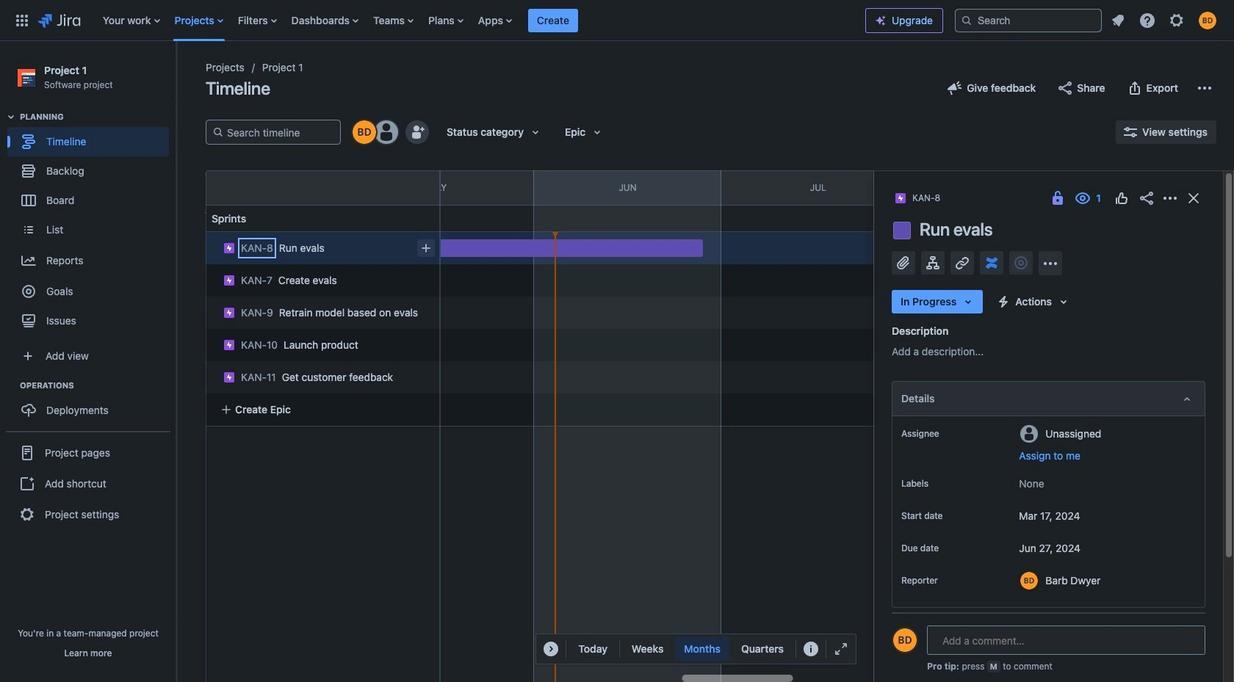 Task type: describe. For each thing, give the bounding box(es) containing it.
close image
[[1186, 190, 1203, 207]]

5 epic image from the top
[[223, 372, 235, 384]]

enter full screen image
[[833, 641, 850, 659]]

actions image
[[1162, 190, 1180, 207]]

2 vertical spatial group
[[6, 432, 171, 536]]

row header inside timeline grid
[[206, 171, 441, 206]]

sidebar navigation image
[[160, 59, 193, 88]]

operations image
[[2, 377, 20, 395]]

group for operations icon
[[7, 380, 176, 430]]

goal image
[[22, 285, 35, 299]]

1 column header from the left
[[153, 171, 341, 205]]

Add a comment… field
[[928, 626, 1206, 656]]

timeline view to show as group
[[623, 638, 793, 662]]

planning image
[[2, 108, 20, 126]]

settings image
[[1169, 11, 1186, 29]]

2 epic image from the top
[[223, 275, 235, 287]]

link goals image
[[1013, 254, 1030, 272]]

create child issue image
[[417, 240, 435, 257]]

attach image
[[895, 254, 913, 272]]

vote options: no one has voted for this issue yet. image
[[1114, 190, 1131, 207]]

copy link to issue image
[[938, 192, 950, 204]]

Search field
[[956, 8, 1103, 32]]

project overview element
[[892, 614, 1206, 650]]

legend image
[[803, 641, 820, 659]]

add a child issue image
[[925, 254, 942, 272]]



Task type: vqa. For each thing, say whether or not it's contained in the screenshot.
search timeline 'TEXT BOX'
yes



Task type: locate. For each thing, give the bounding box(es) containing it.
2 column header from the left
[[915, 171, 1109, 205]]

epic image
[[223, 243, 235, 254], [223, 275, 235, 287], [223, 307, 235, 319], [223, 340, 235, 351], [223, 372, 235, 384]]

add people image
[[409, 123, 426, 141]]

3 epic image from the top
[[223, 307, 235, 319]]

1 horizontal spatial list
[[1105, 7, 1226, 33]]

group
[[7, 111, 176, 340], [7, 380, 176, 430], [6, 432, 171, 536]]

heading for group related to operations icon
[[20, 380, 176, 392]]

0 horizontal spatial list
[[95, 0, 866, 41]]

primary element
[[9, 0, 866, 41]]

notifications image
[[1110, 11, 1128, 29]]

sidebar element
[[0, 41, 176, 683]]

help image
[[1139, 11, 1157, 29]]

cell
[[206, 232, 441, 265], [200, 260, 442, 297], [200, 293, 442, 329], [200, 325, 442, 362], [200, 357, 442, 394]]

epic image
[[895, 193, 907, 204]]

column header
[[153, 171, 341, 205], [915, 171, 1109, 205]]

appswitcher icon image
[[13, 11, 31, 29]]

list
[[95, 0, 866, 41], [1105, 7, 1226, 33]]

0 horizontal spatial column header
[[153, 171, 341, 205]]

search image
[[961, 14, 973, 26]]

your profile and settings image
[[1200, 11, 1217, 29]]

0 vertical spatial heading
[[20, 111, 176, 123]]

list item
[[528, 0, 578, 41]]

export icon image
[[1127, 79, 1144, 97]]

1 vertical spatial heading
[[20, 380, 176, 392]]

row header
[[206, 171, 441, 206]]

0 vertical spatial group
[[7, 111, 176, 340]]

2 heading from the top
[[20, 380, 176, 392]]

jira image
[[38, 11, 81, 29], [38, 11, 81, 29]]

banner
[[0, 0, 1235, 41]]

1 heading from the top
[[20, 111, 176, 123]]

1 vertical spatial group
[[7, 380, 176, 430]]

timeline grid
[[60, 171, 1235, 683]]

1 epic image from the top
[[223, 243, 235, 254]]

1 horizontal spatial column header
[[915, 171, 1109, 205]]

None search field
[[956, 8, 1103, 32]]

Search timeline text field
[[224, 121, 334, 144]]

heading for group related to planning image
[[20, 111, 176, 123]]

heading
[[20, 111, 176, 123], [20, 380, 176, 392]]

group for planning image
[[7, 111, 176, 340]]

4 epic image from the top
[[223, 340, 235, 351]]

details element
[[892, 381, 1206, 417]]



